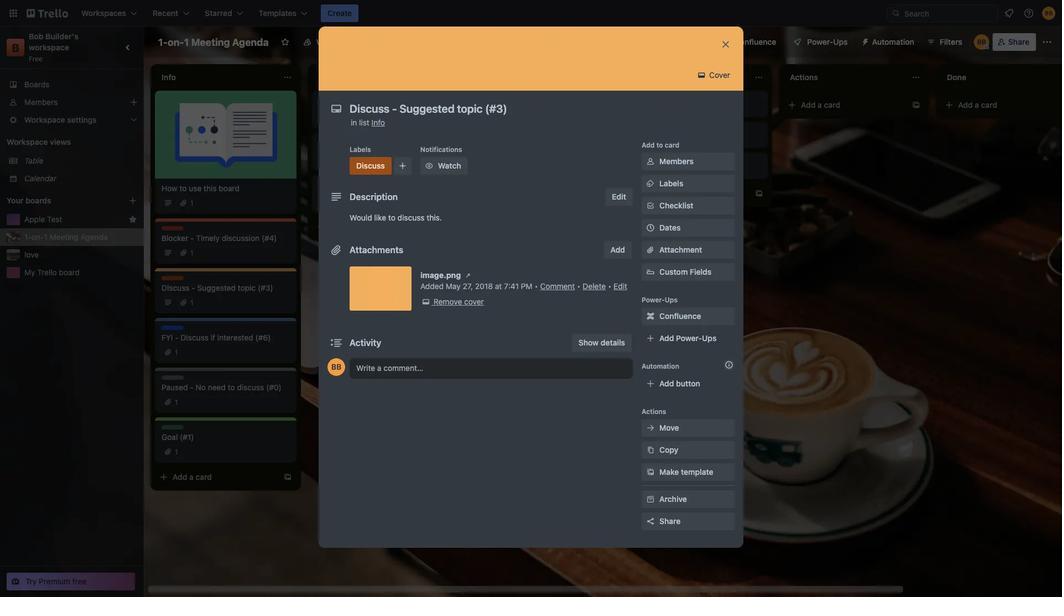 Task type: describe. For each thing, give the bounding box(es) containing it.
show menu image
[[1042, 37, 1053, 48]]

my trello board link
[[24, 267, 137, 278]]

show details link
[[572, 334, 632, 352]]

add a card for create from template… icon
[[644, 189, 684, 198]]

how
[[404, 103, 419, 112]]

love link
[[24, 250, 137, 261]]

discuss inside fyi fyi - discuss if interested (#6)
[[181, 333, 209, 343]]

share for left share button
[[660, 517, 681, 526]]

best practice blog link
[[633, 164, 762, 175]]

mentor another developer
[[633, 134, 726, 143]]

builder's
[[45, 32, 79, 41]]

watch button
[[420, 157, 468, 175]]

sm image for archive
[[645, 494, 656, 505]]

up
[[696, 37, 707, 46]]

create from template… image
[[755, 189, 764, 198]]

add board image
[[128, 196, 137, 205]]

no
[[196, 383, 206, 392]]

next
[[421, 145, 437, 154]]

1-on-1 meeting agenda inside board name text box
[[158, 36, 269, 48]]

timely
[[196, 234, 220, 243]]

discuss inside paused paused - no need to discuss (#0)
[[237, 383, 264, 392]]

practice
[[651, 165, 680, 174]]

move
[[319, 114, 338, 123]]

make
[[660, 468, 679, 477]]

added may 27, 2018 at 7:41 pm
[[421, 282, 533, 291]]

1- inside board name text box
[[158, 36, 168, 48]]

- for discuss
[[192, 284, 195, 293]]

new training program link
[[476, 102, 604, 113]]

discuss - suggested topic (#3) link
[[162, 283, 290, 294]]

switch to… image
[[8, 8, 19, 19]]

color: orange, title: "discuss" element for training
[[476, 95, 501, 103]]

color: black, title: "paused" element
[[162, 376, 185, 384]]

cover
[[707, 71, 731, 80]]

my
[[24, 268, 35, 277]]

trello
[[37, 268, 57, 277]]

color: orange, title: "discuss" element for think
[[319, 179, 344, 188]]

discuss for discuss i've drafted my goals for the next few months. any feedback?
[[319, 138, 344, 146]]

my trello board
[[24, 268, 80, 277]]

free
[[72, 578, 87, 587]]

may
[[446, 282, 461, 291]]

discuss for discuss new training program
[[476, 96, 501, 103]]

dates
[[660, 223, 681, 232]]

premium
[[39, 578, 70, 587]]

- for blocker
[[190, 234, 194, 243]]

goal for goal goal (#1)
[[162, 426, 176, 434]]

goal (#1) link
[[162, 432, 290, 443]]

sm image up 27,
[[463, 270, 474, 281]]

mentor another developer link
[[633, 133, 762, 144]]

is
[[354, 103, 360, 112]]

like
[[374, 213, 386, 222]]

create
[[328, 9, 352, 18]]

if inside discuss i think we can improve velocity if we make some tooling changes.
[[430, 187, 435, 196]]

confluence inside button
[[735, 37, 777, 46]]

another
[[661, 134, 688, 143]]

add a card for the bottom create from template… image
[[173, 473, 212, 482]]

this.
[[427, 213, 442, 222]]

edit inside button
[[612, 192, 626, 201]]

edit link
[[614, 282, 628, 291]]

i've drafted my goals for the next few months. any feedback? link
[[319, 144, 447, 166]]

starred icon image
[[128, 215, 137, 224]]

the
[[319, 103, 332, 112]]

0 vertical spatial members link
[[0, 94, 144, 111]]

1 inside board name text box
[[184, 36, 189, 48]]

color: green, title: "goal" element for goal (#1)
[[162, 426, 184, 434]]

delete
[[583, 282, 606, 291]]

meeting inside 1-on-1 meeting agenda link
[[50, 233, 79, 242]]

add button button
[[642, 375, 735, 393]]

1 vertical spatial edit
[[614, 282, 628, 291]]

watch
[[438, 161, 461, 170]]

1 vertical spatial agenda
[[81, 233, 108, 242]]

views
[[50, 138, 71, 147]]

tooling
[[362, 198, 386, 207]]

open information menu image
[[1024, 8, 1035, 19]]

image.png
[[421, 271, 461, 280]]

checklist
[[660, 201, 694, 210]]

sm image for checklist
[[645, 200, 656, 211]]

the team is stuck on x, how can we move forward? link
[[319, 102, 447, 124]]

apple
[[24, 215, 45, 224]]

at
[[495, 282, 502, 291]]

1 horizontal spatial board
[[219, 184, 240, 193]]

try
[[25, 578, 37, 587]]

my
[[362, 145, 372, 154]]

sm image for confluence
[[645, 311, 656, 322]]

(#6)
[[255, 333, 271, 343]]

create button
[[321, 4, 359, 22]]

cover
[[464, 297, 484, 307]]

to inside paused paused - no need to discuss (#0)
[[228, 383, 235, 392]]

your boards
[[7, 196, 51, 205]]

color: orange, title: "discuss" element down the my
[[350, 157, 392, 175]]

edit button
[[606, 188, 633, 206]]

(#0)
[[266, 383, 282, 392]]

topic
[[238, 284, 256, 293]]

search image
[[892, 9, 901, 18]]

workspace for workspace views
[[7, 138, 48, 147]]

color: orange, title: "discuss" element for drafted
[[319, 137, 344, 146]]

sm image for automation
[[857, 33, 873, 49]]

bob builder's workspace link
[[29, 32, 81, 52]]

1 horizontal spatial labels
[[660, 179, 684, 188]]

discuss discuss - suggested topic (#3)
[[162, 277, 273, 293]]

ups inside button
[[834, 37, 848, 46]]

actions
[[642, 408, 667, 416]]

i think we can improve velocity if we make some tooling changes. link
[[319, 186, 447, 208]]

blocker for blocker
[[162, 227, 186, 235]]

customize views image
[[444, 37, 455, 48]]

add button
[[660, 379, 701, 389]]

boards link
[[0, 76, 144, 94]]

add inside button
[[611, 245, 625, 255]]

discussion
[[222, 234, 260, 243]]

apple test
[[24, 215, 62, 224]]

discuss for discuss
[[356, 161, 385, 170]]

b link
[[7, 39, 24, 56]]

fields
[[690, 268, 712, 277]]

color: blue, title: "fyi" element
[[162, 326, 184, 334]]

boards
[[25, 196, 51, 205]]

interested
[[217, 333, 253, 343]]

in list info
[[351, 118, 385, 127]]

calendar for calendar
[[24, 174, 56, 183]]

bob
[[29, 32, 43, 41]]

2 vertical spatial ups
[[702, 334, 717, 343]]

meeting inside board name text box
[[191, 36, 230, 48]]

sm image for watch
[[424, 160, 435, 172]]

need
[[208, 383, 226, 392]]

calendar link
[[24, 173, 137, 184]]

goal for goal
[[633, 96, 648, 103]]

- for fyi
[[175, 333, 179, 343]]

try premium free button
[[7, 573, 135, 591]]

1 vertical spatial automation
[[642, 363, 680, 370]]

can inside blocker the team is stuck on x, how can we move forward?
[[421, 103, 434, 112]]

automation inside button
[[873, 37, 915, 46]]

how to use this board link
[[162, 183, 290, 194]]

apple test link
[[24, 214, 124, 225]]

1 vertical spatial 1-
[[24, 233, 31, 242]]

description
[[350, 192, 398, 202]]

discuss new training program
[[476, 96, 553, 112]]

add power-ups
[[660, 334, 717, 343]]

1 inside 1-on-1 meeting agenda link
[[44, 233, 47, 242]]

filters button
[[924, 33, 966, 51]]

0 horizontal spatial on-
[[31, 233, 44, 242]]

to right the like
[[388, 213, 396, 222]]

the
[[408, 145, 419, 154]]

1 vertical spatial create from template… image
[[283, 473, 292, 482]]

we down watch 'button' on the top left
[[437, 187, 447, 196]]

sm image for make template
[[645, 467, 656, 478]]

i
[[319, 187, 321, 196]]

0 vertical spatial color: green, title: "goal" element
[[633, 95, 655, 103]]



Task type: vqa. For each thing, say whether or not it's contained in the screenshot.


Task type: locate. For each thing, give the bounding box(es) containing it.
members link
[[0, 94, 144, 111], [642, 153, 735, 170]]

calendar power-up link
[[618, 33, 713, 51]]

added
[[421, 282, 444, 291]]

1 vertical spatial share button
[[642, 513, 735, 531]]

months.
[[334, 156, 363, 165]]

- left "no"
[[190, 383, 194, 392]]

1-on-1 meeting agenda
[[158, 36, 269, 48], [24, 233, 108, 242]]

1 horizontal spatial share
[[1009, 37, 1030, 46]]

automation button
[[857, 33, 921, 51]]

- left suggested
[[192, 284, 195, 293]]

color: red, title: "blocker" element left timely
[[162, 226, 186, 235]]

sm image down best
[[645, 178, 656, 189]]

1 fyi from the top
[[162, 327, 172, 334]]

0 horizontal spatial 1-
[[24, 233, 31, 242]]

sm image for copy
[[645, 445, 656, 456]]

0 horizontal spatial share button
[[642, 513, 735, 531]]

- inside 'blocker blocker - timely discussion (#4)'
[[190, 234, 194, 243]]

comment link
[[540, 282, 575, 291]]

1 vertical spatial members
[[660, 157, 694, 166]]

1 horizontal spatial automation
[[873, 37, 915, 46]]

0 horizontal spatial if
[[211, 333, 215, 343]]

sm image for members
[[645, 156, 656, 167]]

color: green, title: "goal" element
[[633, 95, 655, 103], [633, 157, 655, 165], [162, 426, 184, 434]]

27,
[[463, 282, 473, 291]]

workspace views
[[7, 138, 71, 147]]

0 vertical spatial power-ups
[[808, 37, 848, 46]]

info link
[[372, 118, 385, 127]]

cover link
[[693, 66, 737, 84]]

0 horizontal spatial members link
[[0, 94, 144, 111]]

on- inside board name text box
[[168, 36, 184, 48]]

members down the boards at left
[[24, 98, 58, 107]]

1 horizontal spatial ups
[[702, 334, 717, 343]]

share button down 0 notifications image
[[993, 33, 1037, 51]]

discuss for discuss discuss - suggested topic (#3)
[[162, 277, 187, 284]]

color: red, title: "blocker" element
[[319, 95, 343, 103], [162, 226, 186, 235]]

notifications
[[420, 146, 462, 153]]

2 horizontal spatial ups
[[834, 37, 848, 46]]

sm image for remove cover
[[421, 297, 432, 308]]

members down add to card
[[660, 157, 694, 166]]

blocker for the
[[319, 96, 343, 103]]

ups up add button 'button'
[[702, 334, 717, 343]]

1 horizontal spatial power-ups
[[808, 37, 848, 46]]

we inside blocker the team is stuck on x, how can we move forward?
[[436, 103, 446, 112]]

- inside fyi fyi - discuss if interested (#6)
[[175, 333, 179, 343]]

goal goal (#1)
[[162, 426, 194, 442]]

sm image inside cover link
[[696, 70, 707, 81]]

sm image inside move link
[[645, 423, 656, 434]]

boards
[[24, 80, 49, 89]]

0 horizontal spatial bob builder (bobbuilder40) image
[[974, 34, 990, 50]]

meeting
[[191, 36, 230, 48], [50, 233, 79, 242]]

1 horizontal spatial share button
[[993, 33, 1037, 51]]

1 horizontal spatial create from template… image
[[912, 101, 921, 110]]

None text field
[[344, 99, 710, 118]]

color: green, title: "goal" element up mentor
[[633, 95, 655, 103]]

sm image inside archive link
[[645, 494, 656, 505]]

make template
[[660, 468, 714, 477]]

1 horizontal spatial if
[[430, 187, 435, 196]]

star or unstar board image
[[281, 38, 290, 46]]

color: green, title: "goal" element for best practice blog
[[633, 157, 655, 165]]

add
[[801, 100, 816, 110], [959, 100, 973, 110], [642, 141, 655, 149], [644, 189, 659, 198], [330, 222, 344, 231], [611, 245, 625, 255], [660, 334, 674, 343], [660, 379, 674, 389], [173, 473, 187, 482]]

0 vertical spatial agenda
[[232, 36, 269, 48]]

create from template… image
[[912, 101, 921, 110], [283, 473, 292, 482]]

can inside discuss i think we can improve velocity if we make some tooling changes.
[[355, 187, 368, 196]]

add power-ups link
[[642, 330, 735, 348]]

discuss for discuss i think we can improve velocity if we make some tooling changes.
[[319, 180, 344, 188]]

template
[[681, 468, 714, 477]]

workspace visible button
[[296, 33, 389, 51]]

0 horizontal spatial board
[[59, 268, 80, 277]]

remove cover
[[434, 297, 484, 307]]

if right velocity
[[430, 187, 435, 196]]

color: orange, title: "discuss" element up few
[[319, 137, 344, 146]]

0 vertical spatial confluence
[[735, 37, 777, 46]]

sm image for move
[[645, 423, 656, 434]]

0 horizontal spatial ups
[[665, 296, 678, 304]]

0 horizontal spatial share
[[660, 517, 681, 526]]

1 horizontal spatial 1-on-1 meeting agenda
[[158, 36, 269, 48]]

0 horizontal spatial agenda
[[81, 233, 108, 242]]

color: orange, title: "discuss" element left suggested
[[162, 276, 187, 284]]

sm image inside labels link
[[645, 178, 656, 189]]

1 horizontal spatial 1-
[[158, 36, 168, 48]]

list
[[359, 118, 370, 127]]

- up "color: black, title: "paused"" element
[[175, 333, 179, 343]]

color: green, title: "goal" element down "color: black, title: "paused"" element
[[162, 426, 184, 434]]

0 vertical spatial members
[[24, 98, 58, 107]]

1 vertical spatial if
[[211, 333, 215, 343]]

if inside fyi fyi - discuss if interested (#6)
[[211, 333, 215, 343]]

1 horizontal spatial bob builder (bobbuilder40) image
[[1043, 7, 1056, 20]]

1 vertical spatial bob builder (bobbuilder40) image
[[974, 34, 990, 50]]

Write a comment text field
[[350, 359, 633, 379]]

delete link
[[583, 282, 606, 291]]

love
[[24, 250, 39, 260]]

attachments
[[350, 245, 404, 255]]

blocker inside blocker the team is stuck on x, how can we move forward?
[[319, 96, 343, 103]]

confluence up cover link
[[735, 37, 777, 46]]

0 horizontal spatial 1-on-1 meeting agenda
[[24, 233, 108, 242]]

x,
[[395, 103, 402, 112]]

few
[[319, 156, 332, 165]]

0 horizontal spatial color: red, title: "blocker" element
[[162, 226, 186, 235]]

blog
[[683, 165, 698, 174]]

agenda up love link
[[81, 233, 108, 242]]

1 horizontal spatial on-
[[168, 36, 184, 48]]

Board name text field
[[153, 33, 274, 51]]

workspace
[[316, 37, 357, 46], [7, 138, 48, 147]]

we up some
[[343, 187, 353, 196]]

labels link
[[642, 175, 735, 193]]

0 vertical spatial labels
[[350, 146, 371, 153]]

1 vertical spatial on-
[[31, 233, 44, 242]]

calendar left 'up'
[[637, 37, 669, 46]]

confluence
[[735, 37, 777, 46], [660, 312, 702, 321]]

share for top share button
[[1009, 37, 1030, 46]]

0 horizontal spatial labels
[[350, 146, 371, 153]]

attachment
[[660, 245, 702, 255]]

can right how
[[421, 103, 434, 112]]

ups left automation button
[[834, 37, 848, 46]]

best
[[633, 165, 649, 174]]

improve
[[370, 187, 398, 196]]

team
[[335, 103, 352, 112]]

board down love link
[[59, 268, 80, 277]]

labels down practice
[[660, 179, 684, 188]]

1 vertical spatial confluence
[[660, 312, 702, 321]]

some
[[340, 198, 359, 207]]

0 horizontal spatial create from template… image
[[283, 473, 292, 482]]

color: green, title: "goal" element down mentor
[[633, 157, 655, 165]]

share down archive
[[660, 517, 681, 526]]

discuss inside discuss i've drafted my goals for the next few months. any feedback?
[[319, 138, 344, 146]]

on-
[[168, 36, 184, 48], [31, 233, 44, 242]]

0 vertical spatial automation
[[873, 37, 915, 46]]

0 vertical spatial edit
[[612, 192, 626, 201]]

sm image left copy
[[645, 445, 656, 456]]

bob builder (bobbuilder40) image right filters
[[974, 34, 990, 50]]

to left use
[[180, 184, 187, 193]]

ups down custom
[[665, 296, 678, 304]]

0 vertical spatial 1-
[[158, 36, 168, 48]]

new
[[476, 103, 492, 112]]

board
[[219, 184, 240, 193], [59, 268, 80, 277]]

test
[[47, 215, 62, 224]]

workspace for workspace visible
[[316, 37, 357, 46]]

calendar for calendar power-up
[[637, 37, 669, 46]]

sm image down add to card
[[645, 156, 656, 167]]

0 vertical spatial share
[[1009, 37, 1030, 46]]

edit up add button
[[612, 192, 626, 201]]

we
[[436, 103, 446, 112], [343, 187, 353, 196], [437, 187, 447, 196]]

can
[[421, 103, 434, 112], [355, 187, 368, 196]]

- inside discuss discuss - suggested topic (#3)
[[192, 284, 195, 293]]

1-on-1 meeting agenda link
[[24, 232, 137, 243]]

0 horizontal spatial power-ups
[[642, 296, 678, 304]]

0 vertical spatial bob builder (bobbuilder40) image
[[1043, 7, 1056, 20]]

make
[[319, 198, 338, 207]]

color: red, title: "blocker" element up move
[[319, 95, 343, 103]]

calendar down the table
[[24, 174, 56, 183]]

would
[[350, 213, 372, 222]]

1 horizontal spatial members
[[660, 157, 694, 166]]

1 vertical spatial ups
[[665, 296, 678, 304]]

1 vertical spatial can
[[355, 187, 368, 196]]

0 vertical spatial workspace
[[316, 37, 357, 46]]

- for paused
[[190, 383, 194, 392]]

0 vertical spatial color: red, title: "blocker" element
[[319, 95, 343, 103]]

1-
[[158, 36, 168, 48], [24, 233, 31, 242]]

blocker blocker - timely discussion (#4)
[[162, 227, 277, 243]]

automation up 'add button'
[[642, 363, 680, 370]]

workspace down the create button
[[316, 37, 357, 46]]

color: orange, title: "discuss" element
[[476, 95, 501, 103], [319, 137, 344, 146], [350, 157, 392, 175], [319, 179, 344, 188], [162, 276, 187, 284]]

sm image left make
[[645, 467, 656, 478]]

fyi fyi - discuss if interested (#6)
[[162, 327, 271, 343]]

color: red, title: "blocker" element for the team is stuck on x, how can we move forward?
[[319, 95, 343, 103]]

0 vertical spatial calendar
[[637, 37, 669, 46]]

bob builder (bobbuilder40) image right open information menu icon
[[1043, 7, 1056, 20]]

Search field
[[901, 5, 998, 22]]

1 horizontal spatial workspace
[[316, 37, 357, 46]]

0 horizontal spatial members
[[24, 98, 58, 107]]

copy link
[[642, 442, 735, 459]]

automation down "search" image
[[873, 37, 915, 46]]

0 horizontal spatial confluence
[[660, 312, 702, 321]]

1 horizontal spatial can
[[421, 103, 434, 112]]

bob builder (bobbuilder40) image
[[328, 359, 345, 376]]

in
[[351, 118, 357, 127]]

0 horizontal spatial workspace
[[7, 138, 48, 147]]

attachment button
[[642, 241, 735, 259]]

sm image down 'actions'
[[645, 423, 656, 434]]

members link down the boards at left
[[0, 94, 144, 111]]

1 vertical spatial members link
[[642, 153, 735, 170]]

sm image inside the checklist link
[[645, 200, 656, 211]]

power- inside button
[[808, 37, 834, 46]]

power-ups inside button
[[808, 37, 848, 46]]

edit
[[612, 192, 626, 201], [614, 282, 628, 291]]

1 vertical spatial board
[[59, 268, 80, 277]]

info
[[372, 118, 385, 127]]

this
[[204, 184, 217, 193]]

1 vertical spatial discuss
[[237, 383, 264, 392]]

0 vertical spatial create from template… image
[[912, 101, 921, 110]]

- left timely
[[190, 234, 194, 243]]

any
[[365, 156, 378, 165]]

sm image down 'up'
[[696, 70, 707, 81]]

goal inside 'goal best practice blog'
[[633, 158, 648, 165]]

visible
[[359, 37, 383, 46]]

dates button
[[642, 219, 735, 237]]

labels up any
[[350, 146, 371, 153]]

add a card
[[801, 100, 841, 110], [959, 100, 998, 110], [644, 189, 684, 198], [330, 222, 369, 231], [173, 473, 212, 482]]

1 horizontal spatial discuss
[[398, 213, 425, 222]]

blocker - timely discussion (#4) link
[[162, 233, 290, 244]]

discuss
[[476, 96, 501, 103], [319, 138, 344, 146], [356, 161, 385, 170], [319, 180, 344, 188], [162, 277, 187, 284], [162, 284, 190, 293], [181, 333, 209, 343]]

sm image
[[857, 33, 873, 49], [645, 178, 656, 189], [645, 200, 656, 211], [463, 270, 474, 281], [645, 311, 656, 322]]

1 vertical spatial meeting
[[50, 233, 79, 242]]

0 vertical spatial share button
[[993, 33, 1037, 51]]

0 vertical spatial can
[[421, 103, 434, 112]]

discuss down changes.
[[398, 213, 425, 222]]

1 horizontal spatial color: red, title: "blocker" element
[[319, 95, 343, 103]]

free
[[29, 55, 43, 63]]

workspace up the table
[[7, 138, 48, 147]]

paused - no need to discuss (#0) link
[[162, 382, 290, 393]]

primary element
[[0, 0, 1063, 27]]

sm image inside automation button
[[857, 33, 873, 49]]

1 vertical spatial 1-on-1 meeting agenda
[[24, 233, 108, 242]]

sm image up add power-ups link
[[645, 311, 656, 322]]

0 vertical spatial discuss
[[398, 213, 425, 222]]

1 horizontal spatial members link
[[642, 153, 735, 170]]

sm image right power-ups button
[[857, 33, 873, 49]]

sm image left archive
[[645, 494, 656, 505]]

would like to discuss this.
[[350, 213, 442, 222]]

1 vertical spatial share
[[660, 517, 681, 526]]

edit right delete on the top of the page
[[614, 282, 628, 291]]

members link up labels link on the top right of the page
[[642, 153, 735, 170]]

velocity
[[400, 187, 428, 196]]

0 horizontal spatial calendar
[[24, 174, 56, 183]]

0 notifications image
[[1003, 7, 1016, 20]]

discuss inside discuss i think we can improve velocity if we make some tooling changes.
[[319, 180, 344, 188]]

1 horizontal spatial meeting
[[191, 36, 230, 48]]

workspace visible
[[316, 37, 383, 46]]

feedback?
[[380, 156, 417, 165]]

b
[[12, 41, 19, 54]]

we right how
[[436, 103, 446, 112]]

sm image left checklist
[[645, 200, 656, 211]]

color: orange, title: "discuss" element up "make"
[[319, 179, 344, 188]]

0 horizontal spatial meeting
[[50, 233, 79, 242]]

0 vertical spatial board
[[219, 184, 240, 193]]

goal for goal best practice blog
[[633, 158, 648, 165]]

1 vertical spatial color: red, title: "blocker" element
[[162, 226, 186, 235]]

discuss inside the discuss new training program
[[476, 96, 501, 103]]

custom
[[660, 268, 688, 277]]

sm image inside watch 'button'
[[424, 160, 435, 172]]

color: red, title: "blocker" element for blocker - timely discussion (#4)
[[162, 226, 186, 235]]

discuss i've drafted my goals for the next few months. any feedback?
[[319, 138, 437, 165]]

members for members "link" to the top
[[24, 98, 58, 107]]

a
[[818, 100, 822, 110], [975, 100, 980, 110], [661, 189, 665, 198], [347, 222, 351, 231], [189, 473, 194, 482]]

to up 'goal best practice blog'
[[657, 141, 663, 149]]

add inside 'button'
[[660, 379, 674, 389]]

2 fyi from the top
[[162, 333, 173, 343]]

add a card for create from template… image to the right
[[801, 100, 841, 110]]

sm image
[[696, 70, 707, 81], [645, 156, 656, 167], [424, 160, 435, 172], [421, 297, 432, 308], [645, 423, 656, 434], [645, 445, 656, 456], [645, 467, 656, 478], [645, 494, 656, 505]]

1 vertical spatial color: green, title: "goal" element
[[633, 157, 655, 165]]

- inside paused paused - no need to discuss (#0)
[[190, 383, 194, 392]]

board right this
[[219, 184, 240, 193]]

sm image inside make template link
[[645, 467, 656, 478]]

0 vertical spatial ups
[[834, 37, 848, 46]]

0 vertical spatial on-
[[168, 36, 184, 48]]

agenda left star or unstar board icon
[[232, 36, 269, 48]]

can up some
[[355, 187, 368, 196]]

confluence button
[[716, 33, 783, 51]]

1 vertical spatial power-ups
[[642, 296, 678, 304]]

1 paused from the top
[[162, 376, 185, 384]]

color: orange, title: "discuss" element left the program
[[476, 95, 501, 103]]

confluence up add power-ups in the right bottom of the page
[[660, 312, 702, 321]]

2 vertical spatial color: green, title: "goal" element
[[162, 426, 184, 434]]

to right need
[[228, 383, 235, 392]]

how
[[162, 184, 178, 193]]

2 paused from the top
[[162, 383, 188, 392]]

1 vertical spatial workspace
[[7, 138, 48, 147]]

pm
[[521, 282, 533, 291]]

discuss left (#0)
[[237, 383, 264, 392]]

your boards with 4 items element
[[7, 194, 112, 208]]

1 vertical spatial labels
[[660, 179, 684, 188]]

sm image down added
[[421, 297, 432, 308]]

agenda inside board name text box
[[232, 36, 269, 48]]

board
[[410, 37, 432, 46]]

share
[[1009, 37, 1030, 46], [660, 517, 681, 526]]

members for the right members "link"
[[660, 157, 694, 166]]

1 horizontal spatial agenda
[[232, 36, 269, 48]]

share left show menu icon
[[1009, 37, 1030, 46]]

0 vertical spatial if
[[430, 187, 435, 196]]

bob builder (bobbuilder40) image
[[1043, 7, 1056, 20], [974, 34, 990, 50]]

(#4)
[[262, 234, 277, 243]]

share button down archive link
[[642, 513, 735, 531]]

if left interested
[[211, 333, 215, 343]]

automation
[[873, 37, 915, 46], [642, 363, 680, 370]]

1 horizontal spatial confluence
[[735, 37, 777, 46]]

sm image down the next at the top of the page
[[424, 160, 435, 172]]

sm image for labels
[[645, 178, 656, 189]]

7:41
[[504, 282, 519, 291]]

workspace inside workspace visible button
[[316, 37, 357, 46]]

1 vertical spatial calendar
[[24, 174, 56, 183]]

0 horizontal spatial automation
[[642, 363, 680, 370]]

0 vertical spatial meeting
[[191, 36, 230, 48]]

0 vertical spatial 1-on-1 meeting agenda
[[158, 36, 269, 48]]

board link
[[391, 33, 439, 51]]

0 horizontal spatial can
[[355, 187, 368, 196]]

1 horizontal spatial calendar
[[637, 37, 669, 46]]

sm image inside 'copy' link
[[645, 445, 656, 456]]

0 horizontal spatial discuss
[[237, 383, 264, 392]]



